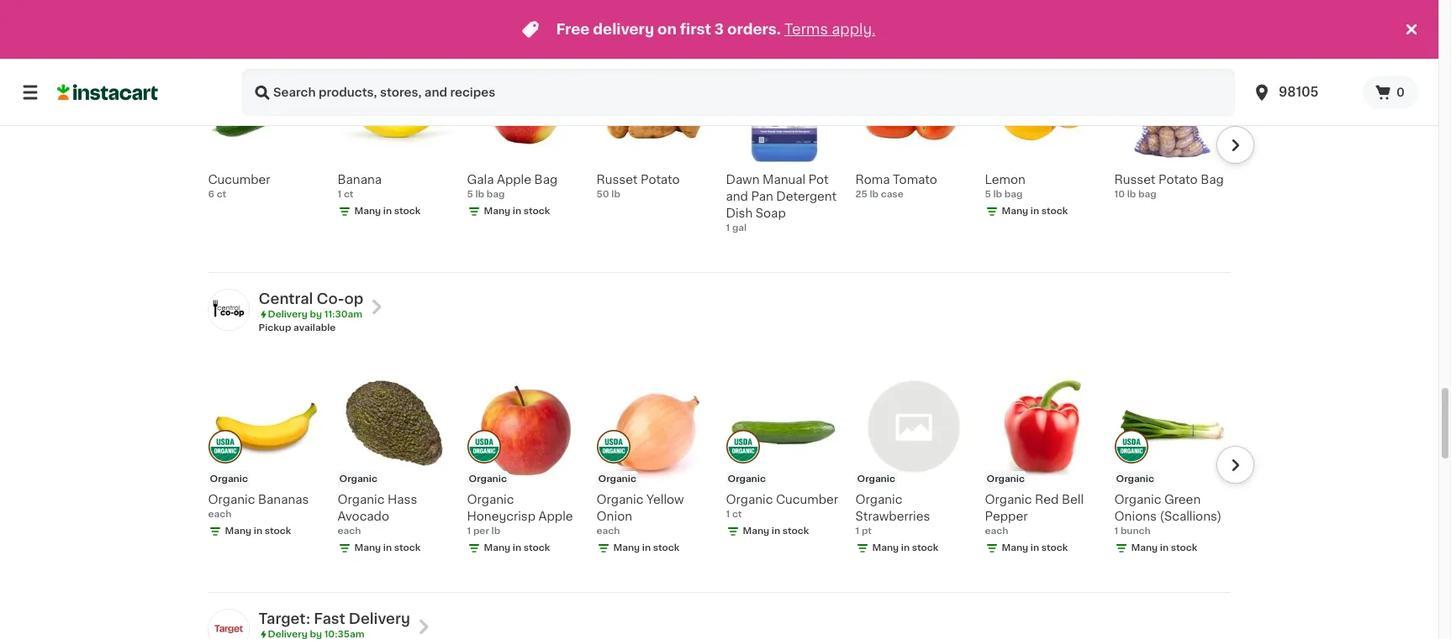 Task type: describe. For each thing, give the bounding box(es) containing it.
stock for organic strawberries
[[912, 544, 939, 553]]

organic hass avocado each
[[338, 494, 417, 536]]

stock for gala apple bag
[[524, 207, 550, 216]]

organic honeycrisp apple 1 per lb
[[467, 494, 573, 536]]

apple inside gala apple bag 5 lb bag
[[497, 174, 531, 186]]

soap
[[756, 208, 786, 219]]

per
[[473, 527, 489, 536]]

lb inside lemon 5 lb bag
[[993, 190, 1002, 199]]

in for 1
[[383, 207, 392, 216]]

1 inside banana 1 ct
[[338, 190, 342, 199]]

each inside organic red bell pepper each
[[985, 527, 1008, 536]]

ct for banana
[[344, 190, 354, 199]]

central
[[259, 293, 313, 306]]

organic inside organic cucumber 1 ct
[[726, 494, 773, 506]]

organic inside organic honeycrisp apple 1 per lb
[[467, 494, 514, 506]]

banana 1 ct
[[338, 174, 382, 199]]

5 inside gala apple bag 5 lb bag
[[467, 190, 473, 199]]

organic strawberries 1 pt
[[855, 494, 930, 536]]

free delivery on first 3 orders. terms apply.
[[556, 23, 876, 36]]

in for hass
[[383, 544, 392, 553]]

case
[[881, 190, 904, 199]]

each inside organic bananas each
[[208, 510, 232, 520]]

lb inside organic honeycrisp apple 1 per lb
[[491, 527, 500, 536]]

1 inside organic honeycrisp apple 1 per lb
[[467, 527, 471, 536]]

stock for organic red bell pepper
[[1042, 544, 1068, 553]]

item badge image for organic green onions (scallions)
[[1114, 430, 1148, 464]]

2 98105 button from the left
[[1252, 69, 1353, 116]]

by for 11:30am
[[310, 310, 322, 319]]

many for organic honeycrisp apple
[[484, 544, 510, 553]]

bag for gala
[[487, 190, 505, 199]]

apple inside organic honeycrisp apple 1 per lb
[[539, 511, 573, 523]]

pt
[[862, 527, 872, 536]]

bell
[[1062, 494, 1084, 506]]

many for organic yellow onion
[[613, 544, 640, 553]]

dawn
[[726, 174, 760, 186]]

in for cucumber
[[772, 527, 780, 536]]

1 inside organic strawberries 1 pt
[[855, 527, 859, 536]]

yellow
[[647, 494, 684, 506]]

item badge image for organic honeycrisp apple
[[467, 430, 501, 464]]

0 horizontal spatial cucumber
[[208, 174, 270, 186]]

op
[[344, 293, 363, 306]]

many for gala apple bag
[[484, 207, 510, 216]]

lb inside russet potato 50 lb
[[611, 190, 620, 199]]

98105
[[1279, 86, 1319, 98]]

many in stock for cucumber
[[743, 527, 809, 536]]

lb inside roma tomato 25 lb case
[[870, 190, 879, 199]]

lb inside the russet potato bag 10 lb bag
[[1127, 190, 1136, 199]]

by for 10:35am
[[310, 631, 322, 640]]

bananas
[[258, 494, 309, 506]]

bag for apple
[[534, 174, 558, 186]]

many in stock for strawberries
[[872, 544, 939, 553]]

1 98105 button from the left
[[1242, 69, 1363, 116]]

russet for russet potato bag
[[1114, 174, 1156, 186]]

bunch
[[1121, 527, 1151, 536]]

many in stock for yellow
[[613, 544, 680, 553]]

stock for organic cucumber
[[783, 527, 809, 536]]

stock for lemon
[[1042, 207, 1068, 216]]

detergent
[[776, 191, 837, 203]]

delivery by 11:30am
[[268, 310, 362, 319]]

lb inside gala apple bag 5 lb bag
[[475, 190, 484, 199]]

in for apple
[[513, 207, 521, 216]]

11:30am
[[324, 310, 362, 319]]

in for green
[[1160, 544, 1169, 553]]

stock for organic green onions (scallions)
[[1171, 544, 1198, 553]]

item carousel region containing cucumber
[[185, 42, 1254, 266]]

first
[[680, 23, 711, 36]]

pepper
[[985, 511, 1028, 523]]

bag for potato
[[1201, 174, 1224, 186]]

delivery
[[593, 23, 654, 36]]

available
[[294, 324, 336, 333]]

organic inside 'organic hass avocado each'
[[338, 494, 385, 506]]

in for bananas
[[254, 527, 262, 536]]

cucumber inside organic cucumber 1 ct
[[776, 494, 838, 506]]

hass
[[388, 494, 417, 506]]

many in stock for green
[[1131, 544, 1198, 553]]

stock for organic honeycrisp apple
[[524, 544, 550, 553]]

1 inside dawn manual pot and pan detergent dish soap 1 gal
[[726, 224, 730, 233]]

delivery for delivery by 10:35am
[[268, 631, 308, 640]]

in for yellow
[[642, 544, 651, 553]]

organic red bell pepper each
[[985, 494, 1084, 536]]



Task type: locate. For each thing, give the bounding box(es) containing it.
bag inside gala apple bag 5 lb bag
[[534, 174, 558, 186]]

russet up 10
[[1114, 174, 1156, 186]]

onions
[[1114, 511, 1157, 523]]

1 vertical spatial by
[[310, 631, 322, 640]]

potato inside russet potato 50 lb
[[641, 174, 680, 186]]

many in stock for 5
[[1002, 207, 1068, 216]]

banana
[[338, 174, 382, 186]]

2 item badge image from the left
[[726, 430, 760, 464]]

(scallions)
[[1160, 511, 1222, 523]]

ct for cucumber
[[217, 190, 226, 199]]

many down banana 1 ct
[[354, 207, 381, 216]]

1 5 from the left
[[467, 190, 473, 199]]

1 by from the top
[[310, 310, 322, 319]]

lemon 5 lb bag
[[985, 174, 1026, 199]]

by
[[310, 310, 322, 319], [310, 631, 322, 640]]

many for organic red bell pepper
[[1002, 544, 1028, 553]]

item badge image
[[208, 430, 242, 464], [726, 430, 760, 464], [1114, 430, 1148, 464]]

terms
[[784, 23, 828, 36]]

many for lemon
[[1002, 207, 1028, 216]]

bag for russet
[[1138, 190, 1156, 199]]

pan
[[751, 191, 773, 203]]

0 horizontal spatial russet
[[597, 174, 638, 186]]

each inside organic yellow onion each
[[597, 527, 620, 536]]

many down organic cucumber 1 ct at the bottom right
[[743, 527, 769, 536]]

0 horizontal spatial potato
[[641, 174, 680, 186]]

1 bag from the left
[[534, 174, 558, 186]]

lb right 50
[[611, 190, 620, 199]]

roma tomato 25 lb case
[[855, 174, 937, 199]]

1 horizontal spatial ct
[[344, 190, 354, 199]]

0 horizontal spatial bag
[[487, 190, 505, 199]]

in for 5
[[1031, 207, 1039, 216]]

lb down gala at left
[[475, 190, 484, 199]]

many in stock for red
[[1002, 544, 1068, 553]]

1
[[338, 190, 342, 199], [726, 224, 730, 233], [726, 510, 730, 520], [467, 527, 471, 536], [855, 527, 859, 536], [1114, 527, 1118, 536]]

onion
[[597, 511, 632, 523]]

many down pepper
[[1002, 544, 1028, 553]]

1 vertical spatial apple
[[539, 511, 573, 523]]

1 vertical spatial delivery
[[349, 613, 410, 626]]

bag down "lemon" at the right of page
[[1004, 190, 1023, 199]]

many in stock
[[354, 207, 421, 216], [484, 207, 550, 216], [1002, 207, 1068, 216], [225, 527, 291, 536], [743, 527, 809, 536], [354, 544, 421, 553], [484, 544, 550, 553], [613, 544, 680, 553], [872, 544, 939, 553], [1002, 544, 1068, 553], [1131, 544, 1198, 553]]

1 horizontal spatial apple
[[539, 511, 573, 523]]

1 item badge image from the left
[[467, 430, 501, 464]]

item carousel region
[[185, 42, 1254, 266], [185, 362, 1254, 586]]

item badge image for organic bananas
[[208, 430, 242, 464]]

lb right 25 on the right
[[870, 190, 879, 199]]

russet inside the russet potato bag 10 lb bag
[[1114, 174, 1156, 186]]

russet
[[597, 174, 638, 186], [1114, 174, 1156, 186]]

roma
[[855, 174, 890, 186]]

item badge image for organic cucumber
[[726, 430, 760, 464]]

many for organic bananas
[[225, 527, 252, 536]]

by up available
[[310, 310, 322, 319]]

pickup available
[[259, 324, 336, 333]]

many in stock down organic cucumber 1 ct at the bottom right
[[743, 527, 809, 536]]

cucumber 6 ct
[[208, 174, 270, 199]]

3 bag from the left
[[1138, 190, 1156, 199]]

avocado
[[338, 511, 389, 523]]

2 horizontal spatial bag
[[1138, 190, 1156, 199]]

delivery down central
[[268, 310, 308, 319]]

1 potato from the left
[[641, 174, 680, 186]]

apple right honeycrisp
[[539, 511, 573, 523]]

co-
[[317, 293, 344, 306]]

many for organic strawberries
[[872, 544, 899, 553]]

ct inside cucumber 6 ct
[[217, 190, 226, 199]]

0 horizontal spatial item badge image
[[208, 430, 242, 464]]

0 vertical spatial apple
[[497, 174, 531, 186]]

5 down gala at left
[[467, 190, 473, 199]]

3
[[714, 23, 724, 36]]

1 russet from the left
[[597, 174, 638, 186]]

cucumber
[[208, 174, 270, 186], [776, 494, 838, 506]]

gala apple bag 5 lb bag
[[467, 174, 558, 199]]

honeycrisp
[[467, 511, 536, 523]]

many in stock for honeycrisp
[[484, 544, 550, 553]]

orders.
[[727, 23, 781, 36]]

many in stock for apple
[[484, 207, 550, 216]]

russet inside russet potato 50 lb
[[597, 174, 638, 186]]

organic inside organic red bell pepper each
[[985, 494, 1032, 506]]

gal
[[732, 224, 747, 233]]

stock for organic hass avocado
[[394, 544, 421, 553]]

lb down "lemon" at the right of page
[[993, 190, 1002, 199]]

1 inside organic green onions (scallions) 1 bunch
[[1114, 527, 1118, 536]]

in for honeycrisp
[[513, 544, 521, 553]]

many in stock for 1
[[354, 207, 421, 216]]

6
[[208, 190, 214, 199]]

organic cucumber 1 ct
[[726, 494, 838, 520]]

red
[[1035, 494, 1059, 506]]

ct
[[217, 190, 226, 199], [344, 190, 354, 199], [732, 510, 742, 520]]

lemon
[[985, 174, 1026, 186]]

many in stock down banana 1 ct
[[354, 207, 421, 216]]

stock for banana
[[394, 207, 421, 216]]

1 horizontal spatial bag
[[1004, 190, 1023, 199]]

2 potato from the left
[[1159, 174, 1198, 186]]

0 vertical spatial delivery
[[268, 310, 308, 319]]

russet potato bag 10 lb bag
[[1114, 174, 1224, 199]]

0 vertical spatial item carousel region
[[185, 42, 1254, 266]]

organic inside organic strawberries 1 pt
[[855, 494, 902, 506]]

5 inside lemon 5 lb bag
[[985, 190, 991, 199]]

0 horizontal spatial bag
[[534, 174, 558, 186]]

many down lemon 5 lb bag
[[1002, 207, 1028, 216]]

item badge image up the onion
[[597, 430, 630, 464]]

None search field
[[242, 69, 1235, 116]]

many down organic bananas each on the bottom
[[225, 527, 252, 536]]

2 item carousel region from the top
[[185, 362, 1254, 586]]

many in stock down organic honeycrisp apple 1 per lb at bottom left
[[484, 544, 550, 553]]

tomato
[[893, 174, 937, 186]]

delivery for delivery by 11:30am
[[268, 310, 308, 319]]

potato inside the russet potato bag 10 lb bag
[[1159, 174, 1198, 186]]

apple
[[497, 174, 531, 186], [539, 511, 573, 523]]

manual
[[763, 174, 806, 186]]

50
[[597, 190, 609, 199]]

1 horizontal spatial potato
[[1159, 174, 1198, 186]]

many down gala apple bag 5 lb bag in the top left of the page
[[484, 207, 510, 216]]

free
[[556, 23, 590, 36]]

lb right per at bottom
[[491, 527, 500, 536]]

terms apply. link
[[784, 23, 876, 36]]

2 by from the top
[[310, 631, 322, 640]]

1 item carousel region from the top
[[185, 42, 1254, 266]]

2 horizontal spatial ct
[[732, 510, 742, 520]]

target:
[[259, 613, 310, 626]]

0 horizontal spatial ct
[[217, 190, 226, 199]]

fast
[[314, 613, 345, 626]]

2 bag from the left
[[1201, 174, 1224, 186]]

potato for russet potato
[[641, 174, 680, 186]]

each inside 'organic hass avocado each'
[[338, 527, 361, 536]]

many
[[354, 207, 381, 216], [484, 207, 510, 216], [1002, 207, 1028, 216], [225, 527, 252, 536], [743, 527, 769, 536], [354, 544, 381, 553], [484, 544, 510, 553], [613, 544, 640, 553], [872, 544, 899, 553], [1002, 544, 1028, 553], [1131, 544, 1158, 553]]

item badge image up onions
[[1114, 430, 1148, 464]]

organic inside organic yellow onion each
[[597, 494, 644, 506]]

0 vertical spatial by
[[310, 310, 322, 319]]

item badge image
[[467, 430, 501, 464], [597, 430, 630, 464]]

1 item badge image from the left
[[208, 430, 242, 464]]

stock
[[394, 207, 421, 216], [524, 207, 550, 216], [1042, 207, 1068, 216], [265, 527, 291, 536], [783, 527, 809, 536], [394, 544, 421, 553], [524, 544, 550, 553], [653, 544, 680, 553], [912, 544, 939, 553], [1042, 544, 1068, 553], [1171, 544, 1198, 553]]

many in stock down organic red bell pepper each
[[1002, 544, 1068, 553]]

strawberries
[[855, 511, 930, 523]]

1 horizontal spatial item badge image
[[597, 430, 630, 464]]

2 russet from the left
[[1114, 174, 1156, 186]]

bag inside the russet potato bag 10 lb bag
[[1201, 174, 1224, 186]]

apple right gala at left
[[497, 174, 531, 186]]

many down bunch
[[1131, 544, 1158, 553]]

many down per at bottom
[[484, 544, 510, 553]]

many for organic green onions (scallions)
[[1131, 544, 1158, 553]]

1 horizontal spatial bag
[[1201, 174, 1224, 186]]

organic yellow onion each
[[597, 494, 684, 536]]

many down strawberries
[[872, 544, 899, 553]]

0 horizontal spatial 5
[[467, 190, 473, 199]]

1 inside organic cucumber 1 ct
[[726, 510, 730, 520]]

many in stock down organic bananas each on the bottom
[[225, 527, 291, 536]]

delivery up 10:35am
[[349, 613, 410, 626]]

many in stock for hass
[[354, 544, 421, 553]]

1 horizontal spatial item badge image
[[726, 430, 760, 464]]

dawn manual pot and pan detergent dish soap 1 gal
[[726, 174, 837, 233]]

1 bag from the left
[[487, 190, 505, 199]]

organic green onions (scallions) 1 bunch
[[1114, 494, 1222, 536]]

instacart logo image
[[57, 82, 158, 103]]

2 item badge image from the left
[[597, 430, 630, 464]]

2 5 from the left
[[985, 190, 991, 199]]

target: fast delivery
[[259, 613, 410, 626]]

in for red
[[1031, 544, 1039, 553]]

item badge image up honeycrisp
[[467, 430, 501, 464]]

and
[[726, 191, 748, 203]]

many in stock down lemon 5 lb bag
[[1002, 207, 1068, 216]]

each
[[208, 510, 232, 520], [338, 527, 361, 536], [597, 527, 620, 536], [985, 527, 1008, 536]]

many for organic hass avocado
[[354, 544, 381, 553]]

stock for organic bananas
[[265, 527, 291, 536]]

0 horizontal spatial item badge image
[[467, 430, 501, 464]]

bag down gala at left
[[487, 190, 505, 199]]

2 horizontal spatial item badge image
[[1114, 430, 1148, 464]]

delivery
[[268, 310, 308, 319], [349, 613, 410, 626], [268, 631, 308, 640]]

bag right 10
[[1138, 190, 1156, 199]]

on
[[658, 23, 677, 36]]

2 vertical spatial delivery
[[268, 631, 308, 640]]

many in stock down gala apple bag 5 lb bag in the top left of the page
[[484, 207, 550, 216]]

bag inside gala apple bag 5 lb bag
[[487, 190, 505, 199]]

many for organic cucumber
[[743, 527, 769, 536]]

russet potato 50 lb
[[597, 174, 680, 199]]

central co-op image
[[208, 290, 248, 330]]

green
[[1164, 494, 1201, 506]]

central co-op
[[259, 293, 363, 306]]

gala
[[467, 174, 494, 186]]

lb right 10
[[1127, 190, 1136, 199]]

potato for russet potato bag
[[1159, 174, 1198, 186]]

in
[[383, 207, 392, 216], [513, 207, 521, 216], [1031, 207, 1039, 216], [254, 527, 262, 536], [772, 527, 780, 536], [383, 544, 392, 553], [513, 544, 521, 553], [642, 544, 651, 553], [901, 544, 910, 553], [1031, 544, 1039, 553], [1160, 544, 1169, 553]]

apply.
[[832, 23, 876, 36]]

98105 button
[[1242, 69, 1363, 116], [1252, 69, 1353, 116]]

target: fast delivery image
[[208, 610, 248, 640]]

organic inside organic bananas each
[[208, 494, 255, 506]]

bag inside lemon 5 lb bag
[[1004, 190, 1023, 199]]

pickup
[[259, 324, 291, 333]]

many down the onion
[[613, 544, 640, 553]]

many down avocado at the bottom of the page
[[354, 544, 381, 553]]

2 bag from the left
[[1004, 190, 1023, 199]]

many for banana
[[354, 207, 381, 216]]

Search field
[[242, 69, 1235, 116]]

bag
[[534, 174, 558, 186], [1201, 174, 1224, 186]]

1 vertical spatial cucumber
[[776, 494, 838, 506]]

russet for russet potato
[[597, 174, 638, 186]]

1 horizontal spatial cucumber
[[776, 494, 838, 506]]

0 button
[[1363, 76, 1418, 109]]

many in stock down organic yellow onion each
[[613, 544, 680, 553]]

many in stock down bunch
[[1131, 544, 1198, 553]]

10
[[1114, 190, 1125, 199]]

delivery down target:
[[268, 631, 308, 640]]

in for strawberries
[[901, 544, 910, 553]]

0 horizontal spatial apple
[[497, 174, 531, 186]]

organic inside organic green onions (scallions) 1 bunch
[[1114, 494, 1161, 506]]

1 vertical spatial item carousel region
[[185, 362, 1254, 586]]

25
[[855, 190, 867, 199]]

stock for organic yellow onion
[[653, 544, 680, 553]]

5
[[467, 190, 473, 199], [985, 190, 991, 199]]

0 vertical spatial cucumber
[[208, 174, 270, 186]]

3 item badge image from the left
[[1114, 430, 1148, 464]]

bag
[[487, 190, 505, 199], [1004, 190, 1023, 199], [1138, 190, 1156, 199]]

pot
[[809, 174, 829, 186]]

many in stock down strawberries
[[872, 544, 939, 553]]

ct inside organic cucumber 1 ct
[[732, 510, 742, 520]]

1 horizontal spatial 5
[[985, 190, 991, 199]]

lb
[[475, 190, 484, 199], [611, 190, 620, 199], [870, 190, 879, 199], [993, 190, 1002, 199], [1127, 190, 1136, 199], [491, 527, 500, 536]]

organic
[[210, 475, 248, 484], [339, 475, 377, 484], [469, 475, 507, 484], [598, 475, 636, 484], [728, 475, 766, 484], [857, 475, 895, 484], [987, 475, 1025, 484], [1116, 475, 1154, 484], [208, 494, 255, 506], [338, 494, 385, 506], [467, 494, 514, 506], [597, 494, 644, 506], [726, 494, 773, 506], [855, 494, 902, 506], [985, 494, 1032, 506], [1114, 494, 1161, 506]]

many in stock for bananas
[[225, 527, 291, 536]]

delivery by 10:35am
[[268, 631, 365, 640]]

limited time offer region
[[0, 0, 1402, 59]]

bag inside the russet potato bag 10 lb bag
[[1138, 190, 1156, 199]]

potato
[[641, 174, 680, 186], [1159, 174, 1198, 186]]

5 down "lemon" at the right of page
[[985, 190, 991, 199]]

ct inside banana 1 ct
[[344, 190, 354, 199]]

10:35am
[[324, 631, 365, 640]]

item badge image for organic yellow onion
[[597, 430, 630, 464]]

organic bananas each
[[208, 494, 309, 520]]

1 horizontal spatial russet
[[1114, 174, 1156, 186]]

russet up 50
[[597, 174, 638, 186]]

by down fast
[[310, 631, 322, 640]]

item badge image up organic cucumber 1 ct at the bottom right
[[726, 430, 760, 464]]

many in stock down 'organic hass avocado each'
[[354, 544, 421, 553]]

dish
[[726, 208, 753, 219]]

item badge image up organic bananas each on the bottom
[[208, 430, 242, 464]]

item carousel region containing organic bananas
[[185, 362, 1254, 586]]

0
[[1397, 87, 1405, 98]]



Task type: vqa. For each thing, say whether or not it's contained in the screenshot.


